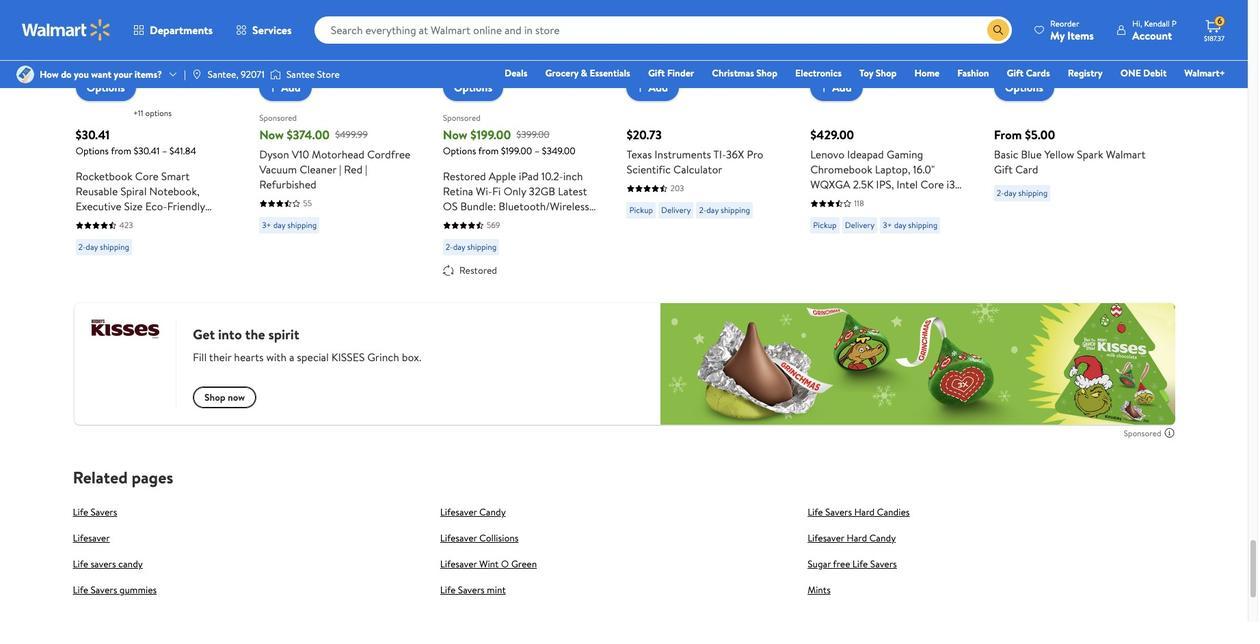 Task type: vqa. For each thing, say whether or not it's contained in the screenshot.
Off to the top
no



Task type: describe. For each thing, give the bounding box(es) containing it.
2-day shipping down '423'
[[78, 241, 129, 253]]

collisions
[[479, 532, 519, 546]]

add for $429.00
[[832, 80, 852, 95]]

candy
[[118, 558, 143, 572]]

life for life savers mint
[[440, 584, 456, 598]]

related
[[73, 466, 128, 490]]

1 vertical spatial $199.00
[[501, 144, 532, 158]]

add for $20.73
[[648, 80, 668, 95]]

lifesaver wint o green link
[[440, 558, 537, 572]]

cards
[[1026, 66, 1050, 80]]

free
[[833, 558, 850, 572]]

0 vertical spatial $30.41
[[76, 127, 110, 144]]

grey
[[179, 229, 202, 244]]

v10
[[292, 147, 309, 162]]

– inside sponsored now $199.00 $399.00 options from $199.00 – $349.00
[[534, 144, 540, 158]]

lifesaver for lifesaver link
[[73, 532, 110, 546]]

life right free
[[852, 558, 868, 572]]

 image for how do you want your items?
[[16, 66, 34, 83]]

fashion
[[957, 66, 989, 80]]

sponsored for $374.00
[[259, 112, 297, 124]]

latest
[[558, 184, 587, 199]]

inch
[[563, 169, 583, 184]]

hi, kendall p account
[[1132, 17, 1177, 43]]

spark
[[1077, 147, 1103, 162]]

includes
[[160, 214, 198, 229]]

walmart image
[[22, 19, 111, 41]]

ad disclaimer and feedback image
[[1164, 428, 1175, 439]]

569
[[487, 220, 500, 231]]

emmc,
[[928, 192, 963, 207]]

lifesaver wint o green
[[440, 558, 537, 572]]

16.0"
[[913, 162, 935, 177]]

$499.99
[[335, 128, 368, 141]]

blue
[[1021, 147, 1042, 162]]

next slide for recently viewed items list image
[[1131, 1, 1164, 34]]

day down airbuds on the top left of page
[[453, 241, 465, 253]]

items
[[1067, 28, 1094, 43]]

now for $374.00
[[259, 127, 284, 144]]

0 horizontal spatial candy
[[479, 506, 506, 520]]

2- down calculator on the top right of page
[[699, 205, 706, 216]]

6x8.8,
[[128, 214, 157, 229]]

how do you want your items?
[[40, 68, 162, 81]]

savers down lifesaver hard candy link
[[870, 558, 897, 572]]

gift inside from $5.00 basic blue yellow spark walmart gift card
[[994, 162, 1013, 177]]

microfiber
[[95, 229, 145, 244]]

1 horizontal spatial |
[[339, 162, 341, 177]]

texas instruments ti-36x pro scientific calculator image
[[627, 0, 754, 90]]

cleaner
[[300, 162, 336, 177]]

0 horizontal spatial |
[[184, 68, 186, 81]]

92071
[[241, 68, 265, 81]]

shipping down calculator on the top right of page
[[721, 205, 750, 216]]

 image for santee store
[[270, 68, 281, 81]]

8gb
[[842, 192, 863, 207]]

home
[[914, 66, 940, 80]]

lifesaver for lifesaver collisions
[[440, 532, 477, 546]]

product group containing $429.00
[[810, 0, 964, 280]]

restored apple ipad 10.2-inch retina wi-fi only 32gb latest os bundle: bluetooth/wireless airbuds by certified 2 day express (refurbished) image
[[443, 0, 570, 90]]

savers for life savers
[[91, 506, 117, 520]]

ideapad
[[847, 147, 884, 162]]

my
[[1050, 28, 1065, 43]]

sugar free life savers
[[808, 558, 897, 572]]

toy
[[859, 66, 873, 80]]

life for life savers hard candies
[[808, 506, 823, 520]]

mint
[[487, 584, 506, 598]]

now for $199.00
[[443, 127, 467, 144]]

life for life savers
[[73, 506, 88, 520]]

lifesaver candy
[[440, 506, 506, 520]]

product group containing now $374.00
[[259, 0, 413, 280]]

life savers link
[[73, 506, 117, 520]]

bluetooth/wireless
[[499, 199, 589, 214]]

life savers hard candies
[[808, 506, 910, 520]]

core inside $429.00 lenovo ideapad gaming chromebook laptop, 16.0" wqxga 2.5k ips, intel core i3- 1215u, 8gb ram, 128gb emmc, storm grey, 82v80009ux, cloud gaming
[[920, 177, 944, 192]]

walmart+ link
[[1178, 66, 1231, 81]]

128gb
[[895, 192, 925, 207]]

refurbished
[[259, 177, 316, 192]]

2- down airbuds on the top left of page
[[446, 241, 453, 253]]

shipping down the 55
[[287, 220, 317, 231]]

82v80009ux,
[[870, 207, 938, 222]]

2- down basic
[[997, 187, 1004, 199]]

ram,
[[866, 192, 892, 207]]

2-day shipping down calculator on the top right of page
[[699, 205, 750, 216]]

bundle:
[[460, 199, 496, 214]]

do
[[61, 68, 72, 81]]

1 vertical spatial $30.41
[[134, 144, 160, 158]]

options for +11 options
[[86, 80, 125, 95]]

add button for sponsored
[[259, 74, 312, 101]]

+11
[[133, 107, 143, 119]]

christmas shop
[[712, 66, 777, 80]]

express
[[443, 229, 479, 244]]

savers for life savers gummies
[[91, 584, 117, 598]]

shipping down 569
[[467, 241, 497, 253]]

basic
[[994, 147, 1018, 162]]

$30.41 options from $30.41 – $41.84
[[76, 127, 196, 158]]

registry link
[[1062, 66, 1109, 81]]

by
[[482, 214, 494, 229]]

one debit
[[1120, 66, 1167, 80]]

sugar
[[808, 558, 831, 572]]

lifesaver hard candy link
[[808, 532, 896, 546]]

friendly
[[167, 199, 205, 214]]

how
[[40, 68, 59, 81]]

toy shop
[[859, 66, 897, 80]]

related pages
[[73, 466, 173, 490]]

sponsored now $374.00 $499.99 dyson v10 motorhead cordfree vacuum cleaner | red | refurbished
[[259, 112, 411, 192]]

0 horizontal spatial notebook,
[[76, 214, 126, 229]]

delivery for $429.00
[[845, 220, 875, 231]]

vacuum
[[259, 162, 297, 177]]

$429.00
[[810, 127, 854, 144]]

options link for sponsored
[[443, 74, 503, 101]]

chromebook
[[810, 162, 872, 177]]

118
[[854, 198, 864, 209]]

intel
[[897, 177, 918, 192]]

1215u,
[[810, 192, 839, 207]]

 image for santee, 92071
[[191, 69, 202, 80]]

product group containing now $199.00
[[443, 0, 597, 280]]

2 3+ from the left
[[883, 220, 892, 231]]

rocketbook core smart reusable spiral notebook, executive size eco-friendly notebook, 6x8.8, includes 1 pen and microfiber cloth, grey image
[[76, 0, 203, 90]]

and
[[76, 229, 93, 244]]

search icon image
[[993, 25, 1004, 36]]

10.2-
[[541, 169, 563, 184]]

one debit link
[[1114, 66, 1173, 81]]

options link for from $5.00
[[994, 74, 1054, 101]]

55
[[303, 198, 312, 209]]

0 vertical spatial $199.00
[[470, 127, 511, 144]]

shipping down '423'
[[100, 241, 129, 253]]

ipad
[[519, 169, 539, 184]]

options for from $5.00
[[1005, 80, 1043, 95]]

restored for restored apple ipad 10.2-inch retina wi-fi only 32gb latest os bundle: bluetooth/wireless airbuds by certified 2 day express (refurbished)
[[443, 169, 486, 184]]

deals
[[505, 66, 527, 80]]

apple
[[489, 169, 516, 184]]

day down refurbished
[[273, 220, 285, 231]]

christmas
[[712, 66, 754, 80]]

hi,
[[1132, 17, 1142, 29]]

eco-
[[145, 199, 167, 214]]

$41.84
[[169, 144, 196, 158]]

christmas shop link
[[706, 66, 784, 81]]

product group containing $20.73
[[627, 0, 780, 280]]

day
[[550, 214, 568, 229]]

scientific
[[627, 162, 671, 177]]



Task type: locate. For each thing, give the bounding box(es) containing it.
2-day shipping down airbuds on the top left of page
[[446, 241, 497, 253]]

restored up "bundle:"
[[443, 169, 486, 184]]

2-
[[997, 187, 1004, 199], [699, 205, 706, 216], [78, 241, 86, 253], [446, 241, 453, 253]]

add button for $429.00
[[810, 74, 863, 101]]

departments
[[150, 23, 213, 38]]

day
[[1004, 187, 1016, 199], [706, 205, 719, 216], [273, 220, 285, 231], [894, 220, 906, 231], [86, 241, 98, 253], [453, 241, 465, 253]]

lifesaver for lifesaver hard candy
[[808, 532, 844, 546]]

$30.41 left $41.84
[[134, 144, 160, 158]]

0 vertical spatial notebook,
[[149, 184, 200, 199]]

lifesaver down lifesaver candy link
[[440, 532, 477, 546]]

pickup down scientific
[[629, 205, 653, 216]]

1 from from the left
[[111, 144, 131, 158]]

restored inside the restored apple ipad 10.2-inch retina wi-fi only 32gb latest os bundle: bluetooth/wireless airbuds by certified 2 day express (refurbished)
[[443, 169, 486, 184]]

toy shop link
[[853, 66, 903, 81]]

fi
[[492, 184, 501, 199]]

1 shop from the left
[[756, 66, 777, 80]]

product group
[[76, 0, 229, 280], [259, 0, 413, 280], [443, 0, 597, 280], [627, 0, 780, 280], [810, 0, 964, 280], [994, 0, 1148, 280]]

gift left the finder
[[648, 66, 665, 80]]

2 options link from the left
[[443, 74, 503, 101]]

add left toy
[[832, 80, 852, 95]]

3+
[[262, 220, 271, 231], [883, 220, 892, 231]]

1 horizontal spatial sponsored
[[443, 112, 481, 124]]

life savers mint link
[[440, 584, 506, 598]]

| right red
[[365, 162, 367, 177]]

0 vertical spatial hard
[[854, 506, 875, 520]]

Walmart Site-Wide search field
[[314, 16, 1012, 44]]

gift finder link
[[642, 66, 700, 81]]

1 options link from the left
[[76, 74, 136, 101]]

2 horizontal spatial sponsored
[[1124, 428, 1161, 439]]

0 horizontal spatial options link
[[76, 74, 136, 101]]

shop for toy shop
[[876, 66, 897, 80]]

options for sponsored
[[454, 80, 492, 95]]

0 horizontal spatial 3+ day shipping
[[262, 220, 317, 231]]

pickup
[[629, 205, 653, 216], [813, 220, 837, 231]]

0 horizontal spatial  image
[[16, 66, 34, 83]]

account
[[1132, 28, 1172, 43]]

restored down express
[[459, 264, 497, 278]]

pickup down 1215u,
[[813, 220, 837, 231]]

life
[[73, 506, 88, 520], [808, 506, 823, 520], [73, 558, 88, 572], [852, 558, 868, 572], [73, 584, 88, 598], [440, 584, 456, 598]]

savers up lifesaver hard candy
[[825, 506, 852, 520]]

1 horizontal spatial $30.41
[[134, 144, 160, 158]]

savers left mint
[[458, 584, 485, 598]]

gummies
[[119, 584, 157, 598]]

restored
[[443, 169, 486, 184], [459, 264, 497, 278]]

savers for life savers hard candies
[[825, 506, 852, 520]]

1 horizontal spatial add
[[648, 80, 668, 95]]

gaming up intel
[[887, 147, 923, 162]]

$30.41
[[76, 127, 110, 144], [134, 144, 160, 158]]

0 horizontal spatial gaming
[[841, 222, 878, 237]]

shop right christmas
[[756, 66, 777, 80]]

lifesaver down life savers link
[[73, 532, 110, 546]]

savers up lifesaver link
[[91, 506, 117, 520]]

notebook, up includes
[[149, 184, 200, 199]]

3+ day shipping down the 55
[[262, 220, 317, 231]]

items?
[[134, 68, 162, 81]]

kendall
[[1144, 17, 1170, 29]]

lifesaver link
[[73, 532, 110, 546]]

$349.00
[[542, 144, 575, 158]]

notebook, down reusable
[[76, 214, 126, 229]]

 image left how
[[16, 66, 34, 83]]

1 add to cart image from the left
[[265, 79, 281, 96]]

$187.37
[[1204, 34, 1224, 43]]

6 product group from the left
[[994, 0, 1148, 280]]

sponsored for $199.00
[[443, 112, 481, 124]]

options inside $30.41 options from $30.41 – $41.84
[[76, 144, 109, 158]]

1 horizontal spatial 3+
[[883, 220, 892, 231]]

spiral
[[120, 184, 147, 199]]

green
[[511, 558, 537, 572]]

savers
[[91, 506, 117, 520], [825, 506, 852, 520], [870, 558, 897, 572], [91, 584, 117, 598], [458, 584, 485, 598]]

texas
[[627, 147, 652, 162]]

life savers gummies link
[[73, 584, 157, 598]]

savers
[[91, 558, 116, 572]]

now inside sponsored now $374.00 $499.99 dyson v10 motorhead cordfree vacuum cleaner | red | refurbished
[[259, 127, 284, 144]]

1 vertical spatial gaming
[[841, 222, 878, 237]]

you
[[74, 68, 89, 81]]

walmart
[[1106, 147, 1146, 162]]

lenovo ideapad gaming chromebook laptop, 16.0" wqxga 2.5k ips, intel core i3-1215u, 8gb ram, 128gb emmc, storm grey, 82v80009ux, cloud gaming image
[[810, 0, 937, 90]]

0 horizontal spatial from
[[111, 144, 131, 158]]

2-day shipping down card
[[997, 187, 1048, 199]]

candy up collisions
[[479, 506, 506, 520]]

5 product group from the left
[[810, 0, 964, 280]]

fashion link
[[951, 66, 995, 81]]

finder
[[667, 66, 694, 80]]

dyson v10 motorhead cordfree vacuum cleaner | red | refurbished image
[[259, 0, 386, 90]]

gift left card
[[994, 162, 1013, 177]]

2 now from the left
[[443, 127, 467, 144]]

sugar free life savers link
[[808, 558, 897, 572]]

shipping down "128gb"
[[908, 220, 938, 231]]

now up dyson
[[259, 127, 284, 144]]

lifesaver up life savers mint
[[440, 558, 477, 572]]

wint
[[479, 558, 499, 572]]

1
[[201, 214, 204, 229]]

add for sponsored
[[281, 80, 301, 95]]

from inside $30.41 options from $30.41 – $41.84
[[111, 144, 131, 158]]

shop right toy
[[876, 66, 897, 80]]

0 horizontal spatial 3+
[[262, 220, 271, 231]]

1 horizontal spatial –
[[534, 144, 540, 158]]

2 add button from the left
[[627, 74, 679, 101]]

gift inside gift finder link
[[648, 66, 665, 80]]

1 add from the left
[[281, 80, 301, 95]]

1 horizontal spatial shop
[[876, 66, 897, 80]]

gift left the cards
[[1007, 66, 1024, 80]]

203
[[670, 183, 684, 194]]

delivery down 118 on the top of page
[[845, 220, 875, 231]]

mints
[[808, 584, 831, 598]]

add left store
[[281, 80, 301, 95]]

core inside rocketbook core smart reusable spiral notebook, executive size eco-friendly notebook, 6x8.8, includes 1 pen and microfiber cloth, grey
[[135, 169, 159, 184]]

1 vertical spatial pickup
[[813, 220, 837, 231]]

gaming
[[887, 147, 923, 162], [841, 222, 878, 237]]

add to cart image for sponsored
[[265, 79, 281, 96]]

423
[[119, 220, 133, 231]]

pickup for $20.73
[[629, 205, 653, 216]]

3 add from the left
[[832, 80, 852, 95]]

2- left microfiber
[[78, 241, 86, 253]]

&
[[581, 66, 587, 80]]

2 horizontal spatial |
[[365, 162, 367, 177]]

Search search field
[[314, 16, 1012, 44]]

0 horizontal spatial pickup
[[629, 205, 653, 216]]

sponsored inside sponsored now $199.00 $399.00 options from $199.00 – $349.00
[[443, 112, 481, 124]]

life for life savers candy
[[73, 558, 88, 572]]

gift
[[648, 66, 665, 80], [1007, 66, 1024, 80], [994, 162, 1013, 177]]

 image
[[16, 66, 34, 83], [270, 68, 281, 81], [191, 69, 202, 80]]

2 – from the left
[[534, 144, 540, 158]]

add to cart image for $20.73
[[632, 79, 648, 96]]

life savers hard candies link
[[808, 506, 910, 520]]

$199.00
[[470, 127, 511, 144], [501, 144, 532, 158]]

santee, 92071
[[208, 68, 265, 81]]

– inside $30.41 options from $30.41 – $41.84
[[162, 144, 167, 158]]

3+ down refurbished
[[262, 220, 271, 231]]

1 horizontal spatial candy
[[869, 532, 896, 546]]

1 horizontal spatial  image
[[191, 69, 202, 80]]

add button
[[259, 74, 312, 101], [627, 74, 679, 101], [810, 74, 863, 101]]

core left smart
[[135, 169, 159, 184]]

3 options link from the left
[[994, 74, 1054, 101]]

basic blue yellow spark walmart gift card image
[[994, 0, 1121, 90]]

1 horizontal spatial now
[[443, 127, 467, 144]]

1 vertical spatial notebook,
[[76, 214, 126, 229]]

2 horizontal spatial options link
[[994, 74, 1054, 101]]

hard down life savers hard candies link
[[847, 532, 867, 546]]

add to cart image right essentials
[[632, 79, 648, 96]]

grey,
[[842, 207, 868, 222]]

size
[[124, 199, 143, 214]]

lifesaver for lifesaver wint o green
[[440, 558, 477, 572]]

2 shop from the left
[[876, 66, 897, 80]]

core left i3-
[[920, 177, 944, 192]]

home link
[[908, 66, 946, 81]]

electronics link
[[789, 66, 848, 81]]

calculator
[[673, 162, 722, 177]]

0 vertical spatial restored
[[443, 169, 486, 184]]

0 horizontal spatial delivery
[[661, 205, 691, 216]]

1 horizontal spatial delivery
[[845, 220, 875, 231]]

yellow
[[1044, 147, 1074, 162]]

3+ down ram,
[[883, 220, 892, 231]]

$429.00 lenovo ideapad gaming chromebook laptop, 16.0" wqxga 2.5k ips, intel core i3- 1215u, 8gb ram, 128gb emmc, storm grey, 82v80009ux, cloud gaming
[[810, 127, 963, 237]]

life down life savers candy link
[[73, 584, 88, 598]]

– left $41.84
[[162, 144, 167, 158]]

$199.00 left $399.00
[[470, 127, 511, 144]]

add up $20.73 at the top
[[648, 80, 668, 95]]

add button for $20.73
[[627, 74, 679, 101]]

0 horizontal spatial sponsored
[[259, 112, 297, 124]]

product group containing $30.41
[[76, 0, 229, 280]]

lifesaver candy link
[[440, 506, 506, 520]]

life up lifesaver hard candy
[[808, 506, 823, 520]]

add to cart image for $429.00
[[816, 79, 832, 96]]

1 now from the left
[[259, 127, 284, 144]]

gaming down 118 on the top of page
[[841, 222, 878, 237]]

2 from from the left
[[478, 144, 499, 158]]

2 3+ day shipping from the left
[[883, 220, 938, 231]]

1 horizontal spatial core
[[920, 177, 944, 192]]

grocery
[[545, 66, 579, 80]]

2 add to cart image from the left
[[632, 79, 648, 96]]

options link for +11 options
[[76, 74, 136, 101]]

1 horizontal spatial gaming
[[887, 147, 923, 162]]

options link up $5.00
[[994, 74, 1054, 101]]

day down executive
[[86, 241, 98, 253]]

2 horizontal spatial  image
[[270, 68, 281, 81]]

lifesaver up lifesaver collisions link
[[440, 506, 477, 520]]

options inside sponsored now $199.00 $399.00 options from $199.00 – $349.00
[[443, 144, 476, 158]]

pickup for $429.00
[[813, 220, 837, 231]]

shipping down card
[[1018, 187, 1048, 199]]

gift inside gift cards link
[[1007, 66, 1024, 80]]

day down card
[[1004, 187, 1016, 199]]

from
[[994, 127, 1022, 144]]

savers for life savers mint
[[458, 584, 485, 598]]

candy
[[479, 506, 506, 520], [869, 532, 896, 546]]

2 horizontal spatial add
[[832, 80, 852, 95]]

pen
[[207, 214, 225, 229]]

0 horizontal spatial add to cart image
[[265, 79, 281, 96]]

0 horizontal spatial add
[[281, 80, 301, 95]]

ips,
[[876, 177, 894, 192]]

| left red
[[339, 162, 341, 177]]

shipping
[[1018, 187, 1048, 199], [721, 205, 750, 216], [287, 220, 317, 231], [908, 220, 938, 231], [100, 241, 129, 253], [467, 241, 497, 253]]

lifesaver collisions
[[440, 532, 519, 546]]

candy down candies
[[869, 532, 896, 546]]

$5.00
[[1025, 127, 1055, 144]]

reorder my items
[[1050, 17, 1094, 43]]

now up retina
[[443, 127, 467, 144]]

now inside sponsored now $199.00 $399.00 options from $199.00 – $349.00
[[443, 127, 467, 144]]

3 product group from the left
[[443, 0, 597, 280]]

1 – from the left
[[162, 144, 167, 158]]

0 horizontal spatial core
[[135, 169, 159, 184]]

3 add to cart image from the left
[[816, 79, 832, 96]]

0 horizontal spatial now
[[259, 127, 284, 144]]

3 add button from the left
[[810, 74, 863, 101]]

essentials
[[590, 66, 630, 80]]

grocery & essentials link
[[539, 66, 636, 81]]

0 vertical spatial delivery
[[661, 205, 691, 216]]

1 horizontal spatial add button
[[627, 74, 679, 101]]

p
[[1172, 17, 1177, 29]]

$199.00 down $399.00
[[501, 144, 532, 158]]

day down "128gb"
[[894, 220, 906, 231]]

0 vertical spatial pickup
[[629, 205, 653, 216]]

gift for gift cards
[[1007, 66, 1024, 80]]

1 horizontal spatial notebook,
[[149, 184, 200, 199]]

1 vertical spatial restored
[[459, 264, 497, 278]]

restored for restored
[[459, 264, 497, 278]]

1 horizontal spatial options link
[[443, 74, 503, 101]]

1 horizontal spatial from
[[478, 144, 499, 158]]

options link up +11
[[76, 74, 136, 101]]

delivery down 203
[[661, 205, 691, 216]]

0 horizontal spatial $30.41
[[76, 127, 110, 144]]

options link left deals
[[443, 74, 503, 101]]

life left savers
[[73, 558, 88, 572]]

deals link
[[498, 66, 534, 81]]

hard
[[854, 506, 875, 520], [847, 532, 867, 546]]

cordfree
[[367, 147, 411, 162]]

1 horizontal spatial 3+ day shipping
[[883, 220, 938, 231]]

 image right the 92071
[[270, 68, 281, 81]]

savers down savers
[[91, 584, 117, 598]]

services
[[252, 23, 292, 38]]

0 vertical spatial candy
[[479, 506, 506, 520]]

one
[[1120, 66, 1141, 80]]

1 horizontal spatial pickup
[[813, 220, 837, 231]]

2 add from the left
[[648, 80, 668, 95]]

from inside sponsored now $199.00 $399.00 options from $199.00 – $349.00
[[478, 144, 499, 158]]

0 horizontal spatial –
[[162, 144, 167, 158]]

4 product group from the left
[[627, 0, 780, 280]]

debit
[[1143, 66, 1167, 80]]

1 3+ from the left
[[262, 220, 271, 231]]

1 vertical spatial delivery
[[845, 220, 875, 231]]

services button
[[224, 14, 303, 46]]

add to cart image
[[265, 79, 281, 96], [632, 79, 648, 96], [816, 79, 832, 96]]

0 horizontal spatial shop
[[756, 66, 777, 80]]

hard left candies
[[854, 506, 875, 520]]

2 horizontal spatial add button
[[810, 74, 863, 101]]

executive
[[76, 199, 122, 214]]

$30.41 up rocketbook
[[76, 127, 110, 144]]

candies
[[877, 506, 910, 520]]

– down $399.00
[[534, 144, 540, 158]]

add to cart image left toy
[[816, 79, 832, 96]]

add to cart image right the 92071
[[265, 79, 281, 96]]

day down calculator on the top right of page
[[706, 205, 719, 216]]

wi-
[[476, 184, 492, 199]]

lifesaver for lifesaver candy
[[440, 506, 477, 520]]

$20.73
[[627, 127, 662, 144]]

life for life savers gummies
[[73, 584, 88, 598]]

life savers
[[73, 506, 117, 520]]

delivery
[[661, 205, 691, 216], [845, 220, 875, 231]]

from up apple
[[478, 144, 499, 158]]

2.5k
[[853, 177, 873, 192]]

mints link
[[808, 584, 831, 598]]

life down lifesaver wint o green
[[440, 584, 456, 598]]

 image left santee,
[[191, 69, 202, 80]]

delivery for $20.73
[[661, 205, 691, 216]]

1 vertical spatial hard
[[847, 532, 867, 546]]

1 add button from the left
[[259, 74, 312, 101]]

product group containing from $5.00
[[994, 0, 1148, 280]]

shop inside 'link'
[[756, 66, 777, 80]]

ti-
[[713, 147, 726, 162]]

shop for christmas shop
[[756, 66, 777, 80]]

$374.00
[[287, 127, 330, 144]]

3+ day shipping down "128gb"
[[883, 220, 938, 231]]

1 vertical spatial candy
[[869, 532, 896, 546]]

dyson
[[259, 147, 289, 162]]

sponsored inside sponsored now $374.00 $499.99 dyson v10 motorhead cordfree vacuum cleaner | red | refurbished
[[259, 112, 297, 124]]

0 vertical spatial gaming
[[887, 147, 923, 162]]

gift for gift finder
[[648, 66, 665, 80]]

life up lifesaver link
[[73, 506, 88, 520]]

life savers candy link
[[73, 558, 143, 572]]

electronics
[[795, 66, 842, 80]]

1 3+ day shipping from the left
[[262, 220, 317, 231]]

options
[[86, 80, 125, 95], [454, 80, 492, 95], [1005, 80, 1043, 95], [76, 144, 109, 158], [443, 144, 476, 158]]

only
[[503, 184, 526, 199]]

1 product group from the left
[[76, 0, 229, 280]]

from up rocketbook
[[111, 144, 131, 158]]

o
[[501, 558, 509, 572]]

0 horizontal spatial add button
[[259, 74, 312, 101]]

lifesaver up sugar
[[808, 532, 844, 546]]

1 horizontal spatial add to cart image
[[632, 79, 648, 96]]

| right "items?"
[[184, 68, 186, 81]]

2 product group from the left
[[259, 0, 413, 280]]

2 horizontal spatial add to cart image
[[816, 79, 832, 96]]



